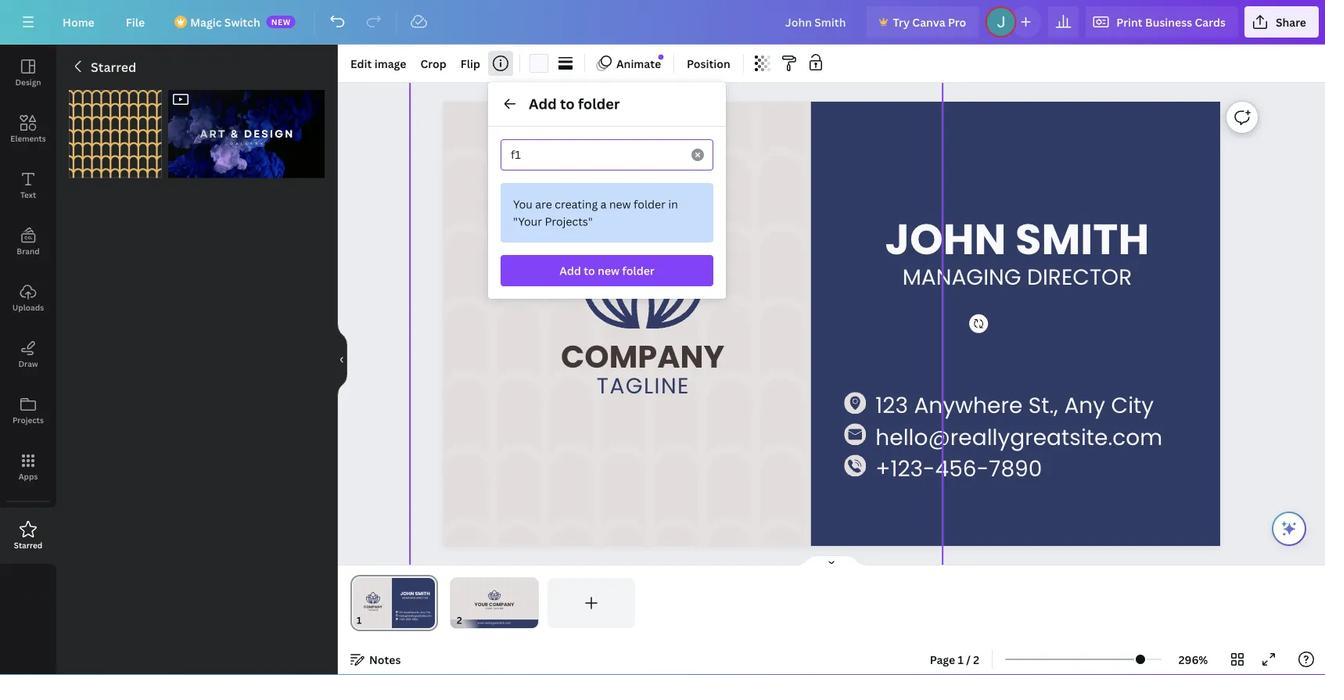 Task type: locate. For each thing, give the bounding box(es) containing it.
1 horizontal spatial company
[[561, 335, 725, 379]]

uploads
[[12, 302, 44, 313]]

1 vertical spatial folder
[[634, 197, 666, 212]]

add down projects" on the top of page
[[560, 263, 582, 278]]

1 vertical spatial to
[[584, 263, 595, 278]]

1 vertical spatial company
[[489, 601, 515, 608]]

john
[[886, 210, 1007, 270]]

you
[[513, 197, 533, 212]]

folder inside the add to new folder button
[[623, 263, 655, 278]]

print business cards
[[1117, 14, 1226, 29]]

switch
[[224, 14, 260, 29]]

0 horizontal spatial add
[[529, 94, 557, 114]]

2 vertical spatial folder
[[623, 263, 655, 278]]

0 horizontal spatial company
[[489, 601, 515, 608]]

company inside your company your tagline
[[489, 601, 515, 608]]

to down projects" on the top of page
[[584, 263, 595, 278]]

starred down apps
[[14, 540, 42, 551]]

add to new folder
[[560, 263, 655, 278]]

tagline inside your company your tagline
[[493, 607, 504, 610]]

new right the a
[[610, 197, 631, 212]]

notes button
[[344, 647, 407, 672]]

try
[[893, 14, 910, 29]]

page 1 image
[[351, 578, 438, 629]]

0 vertical spatial to
[[560, 94, 575, 114]]

anywhere
[[915, 390, 1023, 421]]

starred button
[[0, 508, 56, 564]]

1 horizontal spatial tagline
[[597, 371, 690, 401]]

add inside button
[[560, 263, 582, 278]]

pro
[[949, 14, 967, 29]]

new down you are creating a new folder in "your projects"
[[598, 263, 620, 278]]

animate
[[617, 56, 661, 71]]

0 vertical spatial tagline
[[597, 371, 690, 401]]

elements
[[10, 133, 46, 144]]

296% button
[[1169, 647, 1220, 672]]

456-
[[936, 454, 989, 484]]

company
[[561, 335, 725, 379], [489, 601, 515, 608]]

director
[[1028, 262, 1133, 292]]

to up name new folder text box
[[560, 94, 575, 114]]

a
[[601, 197, 607, 212]]

home link
[[50, 6, 107, 38]]

0 vertical spatial add
[[529, 94, 557, 114]]

share button
[[1245, 6, 1320, 38]]

296%
[[1179, 652, 1209, 667]]

projects"
[[545, 214, 593, 229]]

1 horizontal spatial add
[[560, 263, 582, 278]]

to
[[560, 94, 575, 114], [584, 263, 595, 278]]

1 vertical spatial new
[[598, 263, 620, 278]]

elements button
[[0, 101, 56, 157]]

your
[[475, 601, 488, 608], [486, 607, 493, 610]]

st.,
[[1029, 390, 1059, 421]]

folder down animate dropdown button
[[578, 94, 620, 114]]

any
[[1065, 390, 1106, 421]]

starred inside button
[[14, 540, 42, 551]]

starred
[[91, 59, 136, 76], [14, 540, 42, 551]]

0 horizontal spatial starred
[[14, 540, 42, 551]]

page 1 / 2
[[930, 652, 980, 667]]

folder
[[578, 94, 620, 114], [634, 197, 666, 212], [623, 263, 655, 278]]

add to folder
[[529, 94, 620, 114]]

to for new
[[584, 263, 595, 278]]

company tagline
[[561, 335, 725, 401]]

add
[[529, 94, 557, 114], [560, 263, 582, 278]]

0 vertical spatial new
[[610, 197, 631, 212]]

page
[[930, 652, 956, 667]]

tagline
[[597, 371, 690, 401], [493, 607, 504, 610]]

business
[[1146, 14, 1193, 29]]

crop
[[421, 56, 447, 71]]

draw button
[[0, 326, 56, 383]]

0 horizontal spatial to
[[560, 94, 575, 114]]

draw
[[18, 359, 38, 369]]

managing
[[903, 262, 1022, 292]]

new
[[271, 16, 291, 27]]

1 vertical spatial add
[[560, 263, 582, 278]]

to inside button
[[584, 263, 595, 278]]

0 horizontal spatial tagline
[[493, 607, 504, 610]]

animate button
[[592, 51, 668, 76]]

canva assistant image
[[1281, 520, 1299, 539]]

new
[[610, 197, 631, 212], [598, 263, 620, 278]]

main menu bar
[[0, 0, 1326, 45]]

folder down you are creating a new folder in "your projects"
[[623, 263, 655, 278]]

#fafaff image
[[530, 54, 549, 73], [530, 54, 549, 73]]

you are creating a new folder in "your projects"
[[513, 197, 678, 229]]

hello@reallygreatsite.com
[[876, 423, 1163, 453]]

add up name new folder text box
[[529, 94, 557, 114]]

position
[[687, 56, 731, 71]]

folder left in
[[634, 197, 666, 212]]

design button
[[0, 45, 56, 101]]

1 horizontal spatial to
[[584, 263, 595, 278]]

starred down file dropdown button at the left top
[[91, 59, 136, 76]]

www.reallygreatsite.com
[[478, 622, 511, 625]]

city
[[1112, 390, 1155, 421]]

1 vertical spatial starred
[[14, 540, 42, 551]]

1 vertical spatial tagline
[[493, 607, 504, 610]]

0 vertical spatial starred
[[91, 59, 136, 76]]

are
[[536, 197, 552, 212]]



Task type: describe. For each thing, give the bounding box(es) containing it.
magic
[[190, 14, 222, 29]]

try canva pro
[[893, 14, 967, 29]]

edit
[[351, 56, 372, 71]]

brand
[[17, 246, 40, 256]]

design
[[15, 77, 41, 87]]

folder inside you are creating a new folder in "your projects"
[[634, 197, 666, 212]]

add for add to folder
[[529, 94, 557, 114]]

canva
[[913, 14, 946, 29]]

brand button
[[0, 214, 56, 270]]

+123-
[[876, 454, 936, 484]]

flip
[[461, 56, 481, 71]]

creating
[[555, 197, 598, 212]]

smith
[[1016, 210, 1150, 270]]

edit image button
[[344, 51, 413, 76]]

Page title text field
[[369, 613, 375, 629]]

hide pages image
[[795, 555, 870, 568]]

123
[[876, 390, 909, 421]]

notes
[[369, 652, 401, 667]]

apps
[[18, 471, 38, 482]]

side panel tab list
[[0, 45, 56, 564]]

page 1 / 2 button
[[924, 647, 986, 672]]

apps button
[[0, 439, 56, 495]]

projects button
[[0, 383, 56, 439]]

position button
[[681, 51, 737, 76]]

share
[[1277, 14, 1307, 29]]

7890
[[989, 454, 1043, 484]]

flip button
[[455, 51, 487, 76]]

Design title text field
[[773, 6, 861, 38]]

file button
[[113, 6, 157, 38]]

1
[[958, 652, 964, 667]]

new inside button
[[598, 263, 620, 278]]

/
[[967, 652, 971, 667]]

Name new folder text field
[[511, 140, 683, 170]]

uploads button
[[0, 270, 56, 326]]

to for folder
[[560, 94, 575, 114]]

print
[[1117, 14, 1143, 29]]

in
[[669, 197, 678, 212]]

edit image
[[351, 56, 407, 71]]

2
[[974, 652, 980, 667]]

print business cards button
[[1086, 6, 1239, 38]]

1 horizontal spatial starred
[[91, 59, 136, 76]]

your company your tagline
[[475, 601, 515, 610]]

new inside you are creating a new folder in "your projects"
[[610, 197, 631, 212]]

magic switch
[[190, 14, 260, 29]]

image
[[375, 56, 407, 71]]

17.svg image
[[69, 90, 162, 178]]

file
[[126, 14, 145, 29]]

"your
[[513, 214, 542, 229]]

0 vertical spatial folder
[[578, 94, 620, 114]]

try canva pro button
[[867, 6, 979, 38]]

tagline inside company tagline
[[597, 371, 690, 401]]

add for add to new folder
[[560, 263, 582, 278]]

add to new folder button
[[501, 255, 714, 286]]

crop button
[[414, 51, 453, 76]]

text button
[[0, 157, 56, 214]]

cards
[[1196, 14, 1226, 29]]

new image
[[659, 54, 664, 60]]

home
[[63, 14, 95, 29]]

hide image
[[337, 322, 348, 398]]

0 vertical spatial company
[[561, 335, 725, 379]]

text
[[20, 189, 36, 200]]

123 anywhere st., any city hello@reallygreatsite.com +123-456-7890
[[876, 390, 1163, 484]]

john smith managing director
[[886, 210, 1150, 292]]

projects
[[13, 415, 44, 425]]



Task type: vqa. For each thing, say whether or not it's contained in the screenshot.
the middle Black
no



